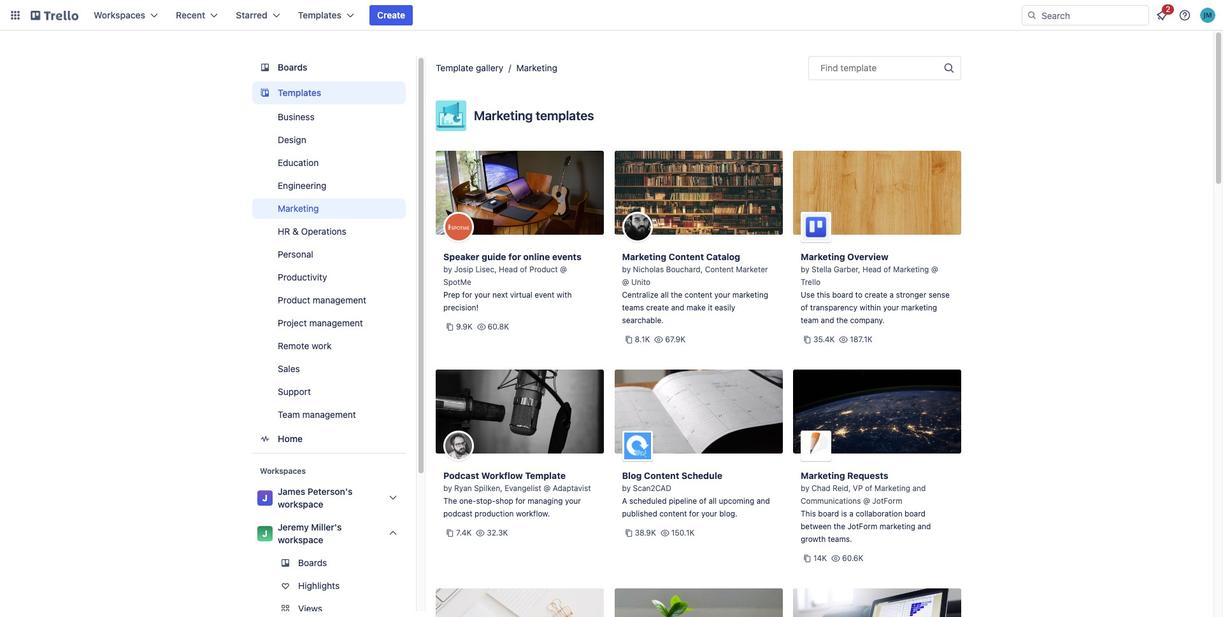 Task type: vqa. For each thing, say whether or not it's contained in the screenshot.
"Manage"
no



Task type: locate. For each thing, give the bounding box(es) containing it.
a inside marketing overview by stella garber, head of marketing @ trello use this board to create a stronger sense of transparency within your marketing team and the company.
[[890, 291, 894, 300]]

content inside blog content schedule by scan2cad a scheduled pipeline of all upcoming and published content for your blog.
[[659, 510, 687, 519]]

next
[[492, 291, 508, 300]]

0 vertical spatial create
[[865, 291, 887, 300]]

template inside podcast workflow template by ryan spilken, evangelist @ adaptavist the one-stop-shop for managing your podcast production workflow.
[[525, 471, 566, 482]]

of inside blog content schedule by scan2cad a scheduled pipeline of all upcoming and published content for your blog.
[[699, 497, 707, 506]]

marketing up stronger
[[893, 265, 929, 275]]

marketing link down engineering link
[[252, 199, 406, 219]]

by inside podcast workflow template by ryan spilken, evangelist @ adaptavist the one-stop-shop for managing your podcast production workflow.
[[443, 484, 452, 494]]

templates
[[298, 10, 341, 20], [278, 87, 321, 98]]

workspace for jeremy
[[278, 535, 323, 546]]

all
[[661, 291, 669, 300], [709, 497, 717, 506]]

design link
[[252, 130, 406, 150]]

0 horizontal spatial a
[[849, 510, 854, 519]]

your inside speaker guide for online events by josip lisec, head of product @ spotme prep for your next virtual event with precision!
[[474, 291, 490, 300]]

0 vertical spatial boards
[[278, 62, 307, 73]]

product down online
[[529, 265, 558, 275]]

of right pipeline
[[699, 497, 707, 506]]

boards link for views
[[252, 554, 406, 574]]

marketing up "chad"
[[801, 471, 845, 482]]

management down product management link
[[309, 318, 363, 329]]

all right centralize
[[661, 291, 669, 300]]

0 horizontal spatial marketing link
[[252, 199, 406, 219]]

create up within
[[865, 291, 887, 300]]

boards link up highlights link
[[252, 554, 406, 574]]

evangelist
[[505, 484, 541, 494]]

hr & operations link
[[252, 222, 406, 242]]

find
[[821, 62, 838, 73]]

marketing up &
[[278, 203, 319, 214]]

marketing inside marketing overview by stella garber, head of marketing @ trello use this board to create a stronger sense of transparency within your marketing team and the company.
[[901, 303, 937, 313]]

template
[[841, 62, 877, 73]]

2 head from the left
[[863, 265, 882, 275]]

josip lisec, head of product @ spotme image
[[443, 212, 474, 243]]

marketing down collaboration
[[880, 522, 916, 532]]

workspace inside jeremy miller's workspace
[[278, 535, 323, 546]]

workflow
[[481, 471, 523, 482]]

centralize
[[622, 291, 659, 300]]

the inside marketing requests by chad reid, vp of marketing and communications @ jotform this board is a collaboration board between the jotform marketing and growth teams.
[[834, 522, 845, 532]]

a right is
[[849, 510, 854, 519]]

create up searchable.
[[646, 303, 669, 313]]

sales link
[[252, 359, 406, 380]]

1 vertical spatial management
[[309, 318, 363, 329]]

a left stronger
[[890, 291, 894, 300]]

the down transparency
[[836, 316, 848, 326]]

1 horizontal spatial head
[[863, 265, 882, 275]]

spotme
[[443, 278, 471, 287]]

of right vp
[[865, 484, 872, 494]]

boards link
[[252, 56, 406, 79], [252, 554, 406, 574]]

60.6k
[[842, 554, 863, 564]]

template
[[436, 62, 474, 73], [525, 471, 566, 482]]

marketing down the marketer
[[732, 291, 768, 300]]

a inside marketing requests by chad reid, vp of marketing and communications @ jotform this board is a collaboration board between the jotform marketing and growth teams.
[[849, 510, 854, 519]]

1 j from the top
[[262, 493, 268, 504]]

templates up business
[[278, 87, 321, 98]]

templates right starred popup button
[[298, 10, 341, 20]]

your right within
[[883, 303, 899, 313]]

boards link for home
[[252, 56, 406, 79]]

it
[[708, 303, 713, 313]]

the down bouchard,
[[671, 291, 683, 300]]

1 workspace from the top
[[278, 499, 323, 510]]

recent button
[[168, 5, 226, 25]]

0 vertical spatial the
[[671, 291, 683, 300]]

content for schedule
[[659, 510, 687, 519]]

of down use
[[801, 303, 808, 313]]

support link
[[252, 382, 406, 403]]

1 vertical spatial workspace
[[278, 535, 323, 546]]

for inside podcast workflow template by ryan spilken, evangelist @ adaptavist the one-stop-shop for managing your podcast production workflow.
[[516, 497, 526, 506]]

content down the catalog
[[705, 265, 734, 275]]

podcast
[[443, 471, 479, 482]]

management for team management
[[302, 410, 356, 420]]

highlights link
[[252, 577, 406, 597]]

0 horizontal spatial workspaces
[[94, 10, 145, 20]]

0 horizontal spatial product
[[278, 295, 310, 306]]

back to home image
[[31, 5, 78, 25]]

1 vertical spatial create
[[646, 303, 669, 313]]

jeremy miller's workspace
[[278, 522, 342, 546]]

for down evangelist
[[516, 497, 526, 506]]

of down online
[[520, 265, 527, 275]]

0 vertical spatial boards link
[[252, 56, 406, 79]]

j left jeremy
[[262, 529, 268, 540]]

2 vertical spatial management
[[302, 410, 356, 420]]

pipeline
[[669, 497, 697, 506]]

2 j from the top
[[262, 529, 268, 540]]

1 vertical spatial j
[[262, 529, 268, 540]]

j for jeremy
[[262, 529, 268, 540]]

0 vertical spatial marketing
[[732, 291, 768, 300]]

ryan spilken, evangelist @ adaptavist image
[[443, 431, 474, 462]]

starred button
[[228, 5, 288, 25]]

workspace down james
[[278, 499, 323, 510]]

@ down events
[[560, 265, 567, 275]]

of inside speaker guide for online events by josip lisec, head of product @ spotme prep for your next virtual event with precision!
[[520, 265, 527, 275]]

education link
[[252, 153, 406, 173]]

scan2cad image
[[622, 431, 653, 462]]

1 horizontal spatial template
[[525, 471, 566, 482]]

@ up managing
[[544, 484, 551, 494]]

make
[[687, 303, 706, 313]]

150.1k
[[671, 529, 695, 538]]

collaboration
[[856, 510, 903, 519]]

product
[[529, 265, 558, 275], [278, 295, 310, 306]]

product management
[[278, 295, 366, 306]]

marketing down gallery
[[474, 108, 533, 123]]

1 vertical spatial marketing
[[901, 303, 937, 313]]

product inside speaker guide for online events by josip lisec, head of product @ spotme prep for your next virtual event with precision!
[[529, 265, 558, 275]]

content
[[685, 291, 712, 300], [659, 510, 687, 519]]

1 vertical spatial all
[[709, 497, 717, 506]]

between
[[801, 522, 832, 532]]

1 horizontal spatial marketing link
[[516, 62, 557, 73]]

content for catalog
[[685, 291, 712, 300]]

boards
[[278, 62, 307, 73], [298, 558, 327, 569]]

38.9k
[[635, 529, 656, 538]]

josip
[[454, 265, 473, 275]]

board up transparency
[[832, 291, 853, 300]]

0 vertical spatial content
[[685, 291, 712, 300]]

@ inside marketing content catalog by nicholas bouchard, content marketer @ unito centralize all the content your marketing teams create and make it easily searchable.
[[622, 278, 629, 287]]

catalog
[[706, 252, 740, 262]]

stella garber, head of marketing @ trello image
[[801, 212, 831, 243]]

0 vertical spatial a
[[890, 291, 894, 300]]

of
[[520, 265, 527, 275], [884, 265, 891, 275], [801, 303, 808, 313], [865, 484, 872, 494], [699, 497, 707, 506]]

jotform down collaboration
[[848, 522, 877, 532]]

this
[[817, 291, 830, 300]]

engineering
[[278, 180, 327, 191]]

0 vertical spatial all
[[661, 291, 669, 300]]

by left 'nicholas'
[[622, 265, 631, 275]]

workspaces
[[94, 10, 145, 20], [260, 467, 306, 477]]

0 vertical spatial templates
[[298, 10, 341, 20]]

event
[[535, 291, 555, 300]]

j left james
[[262, 493, 268, 504]]

sense
[[929, 291, 950, 300]]

@ up collaboration
[[863, 497, 870, 506]]

by up the
[[443, 484, 452, 494]]

engineering link
[[252, 176, 406, 196]]

the up teams.
[[834, 522, 845, 532]]

1 horizontal spatial create
[[865, 291, 887, 300]]

template board image
[[257, 85, 273, 101]]

marketing link
[[516, 62, 557, 73], [252, 199, 406, 219]]

@
[[560, 265, 567, 275], [931, 265, 938, 275], [622, 278, 629, 287], [544, 484, 551, 494], [863, 497, 870, 506]]

speaker guide for online events by josip lisec, head of product @ spotme prep for your next virtual event with precision!
[[443, 252, 581, 313]]

personal
[[278, 249, 313, 260]]

for down pipeline
[[689, 510, 699, 519]]

management inside team management link
[[302, 410, 356, 420]]

1 vertical spatial marketing link
[[252, 199, 406, 219]]

boards link up templates link
[[252, 56, 406, 79]]

boards up 'highlights'
[[298, 558, 327, 569]]

your inside podcast workflow template by ryan spilken, evangelist @ adaptavist the one-stop-shop for managing your podcast production workflow.
[[565, 497, 581, 506]]

@ left unito on the right top of page
[[622, 278, 629, 287]]

content inside marketing content catalog by nicholas bouchard, content marketer @ unito centralize all the content your marketing teams create and make it easily searchable.
[[685, 291, 712, 300]]

open information menu image
[[1179, 9, 1191, 22]]

1 vertical spatial boards link
[[252, 554, 406, 574]]

2 vertical spatial content
[[644, 471, 679, 482]]

management down support link at the left of page
[[302, 410, 356, 420]]

1 vertical spatial boards
[[298, 558, 327, 569]]

by left "chad"
[[801, 484, 809, 494]]

prep
[[443, 291, 460, 300]]

&
[[292, 226, 299, 237]]

by up a
[[622, 484, 631, 494]]

0 vertical spatial workspace
[[278, 499, 323, 510]]

your left blog.
[[701, 510, 717, 519]]

1 vertical spatial content
[[659, 510, 687, 519]]

this
[[801, 510, 816, 519]]

your
[[474, 291, 490, 300], [714, 291, 730, 300], [883, 303, 899, 313], [565, 497, 581, 506], [701, 510, 717, 519]]

head down overview
[[863, 265, 882, 275]]

1 horizontal spatial a
[[890, 291, 894, 300]]

boards for views
[[298, 558, 327, 569]]

all left upcoming
[[709, 497, 717, 506]]

management inside project management link
[[309, 318, 363, 329]]

1 horizontal spatial all
[[709, 497, 717, 506]]

your inside blog content schedule by scan2cad a scheduled pipeline of all upcoming and published content for your blog.
[[701, 510, 717, 519]]

2 workspace from the top
[[278, 535, 323, 546]]

your up easily
[[714, 291, 730, 300]]

garber,
[[834, 265, 860, 275]]

1 vertical spatial workspaces
[[260, 467, 306, 477]]

guide
[[482, 252, 506, 262]]

a
[[890, 291, 894, 300], [849, 510, 854, 519]]

boards right board 'icon' at top
[[278, 62, 307, 73]]

j for james
[[262, 493, 268, 504]]

marketing
[[516, 62, 557, 73], [474, 108, 533, 123], [278, 203, 319, 214], [622, 252, 666, 262], [801, 252, 845, 262], [893, 265, 929, 275], [801, 471, 845, 482], [875, 484, 910, 494]]

workspace down jeremy
[[278, 535, 323, 546]]

0 vertical spatial product
[[529, 265, 558, 275]]

by
[[443, 265, 452, 275], [622, 265, 631, 275], [801, 265, 809, 275], [443, 484, 452, 494], [622, 484, 631, 494], [801, 484, 809, 494]]

your down the adaptavist
[[565, 497, 581, 506]]

0 horizontal spatial all
[[661, 291, 669, 300]]

jotform up collaboration
[[872, 497, 902, 506]]

support
[[278, 387, 311, 398]]

to
[[855, 291, 863, 300]]

0 vertical spatial management
[[313, 295, 366, 306]]

head down guide
[[499, 265, 518, 275]]

content
[[669, 252, 704, 262], [705, 265, 734, 275], [644, 471, 679, 482]]

0 horizontal spatial create
[[646, 303, 669, 313]]

content up bouchard,
[[669, 252, 704, 262]]

for right guide
[[508, 252, 521, 262]]

2 vertical spatial marketing
[[880, 522, 916, 532]]

template up managing
[[525, 471, 566, 482]]

the inside marketing content catalog by nicholas bouchard, content marketer @ unito centralize all the content your marketing teams create and make it easily searchable.
[[671, 291, 683, 300]]

workspace inside the james peterson's workspace
[[278, 499, 323, 510]]

product up project
[[278, 295, 310, 306]]

board right collaboration
[[905, 510, 926, 519]]

content up the make
[[685, 291, 712, 300]]

and inside blog content schedule by scan2cad a scheduled pipeline of all upcoming and published content for your blog.
[[757, 497, 770, 506]]

by up spotme
[[443, 265, 452, 275]]

by up trello
[[801, 265, 809, 275]]

content inside blog content schedule by scan2cad a scheduled pipeline of all upcoming and published content for your blog.
[[644, 471, 679, 482]]

shop
[[496, 497, 513, 506]]

@ inside marketing overview by stella garber, head of marketing @ trello use this board to create a stronger sense of transparency within your marketing team and the company.
[[931, 265, 938, 275]]

content down pipeline
[[659, 510, 687, 519]]

company.
[[850, 316, 885, 326]]

a for overview
[[890, 291, 894, 300]]

project management
[[278, 318, 363, 329]]

marketing down stronger
[[901, 303, 937, 313]]

the inside marketing overview by stella garber, head of marketing @ trello use this board to create a stronger sense of transparency within your marketing team and the company.
[[836, 316, 848, 326]]

0 vertical spatial template
[[436, 62, 474, 73]]

1 vertical spatial the
[[836, 316, 848, 326]]

2 vertical spatial the
[[834, 522, 845, 532]]

design
[[278, 134, 306, 145]]

1 boards link from the top
[[252, 56, 406, 79]]

workspace
[[278, 499, 323, 510], [278, 535, 323, 546]]

0 vertical spatial content
[[669, 252, 704, 262]]

the
[[671, 291, 683, 300], [836, 316, 848, 326], [834, 522, 845, 532]]

jeremy
[[278, 522, 309, 533]]

marketing up 'nicholas'
[[622, 252, 666, 262]]

management down 'productivity' link
[[313, 295, 366, 306]]

scheduled
[[629, 497, 667, 506]]

workspace for james
[[278, 499, 323, 510]]

1 vertical spatial a
[[849, 510, 854, 519]]

@ up sense in the top of the page
[[931, 265, 938, 275]]

management inside product management link
[[313, 295, 366, 306]]

67.9k
[[665, 335, 686, 345]]

hr & operations
[[278, 226, 346, 237]]

2 boards link from the top
[[252, 554, 406, 574]]

template left gallery
[[436, 62, 474, 73]]

personal link
[[252, 245, 406, 265]]

1 horizontal spatial product
[[529, 265, 558, 275]]

content up scan2cad
[[644, 471, 679, 482]]

1 head from the left
[[499, 265, 518, 275]]

1 horizontal spatial workspaces
[[260, 467, 306, 477]]

by inside blog content schedule by scan2cad a scheduled pipeline of all upcoming and published content for your blog.
[[622, 484, 631, 494]]

template gallery link
[[436, 62, 504, 73]]

1 vertical spatial template
[[525, 471, 566, 482]]

by inside marketing content catalog by nicholas bouchard, content marketer @ unito centralize all the content your marketing teams create and make it easily searchable.
[[622, 265, 631, 275]]

create
[[865, 291, 887, 300], [646, 303, 669, 313]]

marketing link right gallery
[[516, 62, 557, 73]]

sales
[[278, 364, 300, 375]]

0 vertical spatial workspaces
[[94, 10, 145, 20]]

communications
[[801, 497, 861, 506]]

teams
[[622, 303, 644, 313]]

@ inside speaker guide for online events by josip lisec, head of product @ spotme prep for your next virtual event with precision!
[[560, 265, 567, 275]]

1 vertical spatial templates
[[278, 87, 321, 98]]

0 horizontal spatial head
[[499, 265, 518, 275]]

your left next at the left top of page
[[474, 291, 490, 300]]

0 vertical spatial j
[[262, 493, 268, 504]]



Task type: describe. For each thing, give the bounding box(es) containing it.
1 vertical spatial content
[[705, 265, 734, 275]]

events
[[552, 252, 581, 262]]

within
[[860, 303, 881, 313]]

searchable.
[[622, 316, 664, 326]]

easily
[[715, 303, 735, 313]]

team management
[[278, 410, 356, 420]]

your inside marketing overview by stella garber, head of marketing @ trello use this board to create a stronger sense of transparency within your marketing team and the company.
[[883, 303, 899, 313]]

60.8k
[[488, 322, 509, 332]]

online
[[523, 252, 550, 262]]

trello
[[801, 278, 821, 287]]

growth
[[801, 535, 826, 545]]

ryan
[[454, 484, 472, 494]]

0 horizontal spatial template
[[436, 62, 474, 73]]

your inside marketing content catalog by nicholas bouchard, content marketer @ unito centralize all the content your marketing teams create and make it easily searchable.
[[714, 291, 730, 300]]

by inside marketing requests by chad reid, vp of marketing and communications @ jotform this board is a collaboration board between the jotform marketing and growth teams.
[[801, 484, 809, 494]]

0 vertical spatial marketing link
[[516, 62, 557, 73]]

by inside speaker guide for online events by josip lisec, head of product @ spotme prep for your next virtual event with precision!
[[443, 265, 452, 275]]

starred
[[236, 10, 267, 20]]

views link
[[252, 599, 419, 618]]

head inside marketing overview by stella garber, head of marketing @ trello use this board to create a stronger sense of transparency within your marketing team and the company.
[[863, 265, 882, 275]]

hr
[[278, 226, 290, 237]]

32.3k
[[487, 529, 508, 538]]

team
[[801, 316, 819, 326]]

chad
[[812, 484, 831, 494]]

workspaces inside dropdown button
[[94, 10, 145, 20]]

your for for
[[474, 291, 490, 300]]

highlights
[[298, 581, 340, 592]]

managing
[[528, 497, 563, 506]]

spilken,
[[474, 484, 502, 494]]

adaptavist
[[553, 484, 591, 494]]

blog.
[[719, 510, 737, 519]]

remote work link
[[252, 336, 406, 357]]

marketing inside marketing content catalog by nicholas bouchard, content marketer @ unito centralize all the content your marketing teams create and make it easily searchable.
[[732, 291, 768, 300]]

marketing content catalog by nicholas bouchard, content marketer @ unito centralize all the content your marketing teams create and make it easily searchable.
[[622, 252, 768, 326]]

board down the communications
[[818, 510, 839, 519]]

marketing icon image
[[436, 101, 466, 131]]

templates link
[[252, 82, 406, 104]]

1 vertical spatial product
[[278, 295, 310, 306]]

all inside marketing content catalog by nicholas bouchard, content marketer @ unito centralize all the content your marketing teams create and make it easily searchable.
[[661, 291, 669, 300]]

marketing overview by stella garber, head of marketing @ trello use this board to create a stronger sense of transparency within your marketing team and the company.
[[801, 252, 950, 326]]

create inside marketing overview by stella garber, head of marketing @ trello use this board to create a stronger sense of transparency within your marketing team and the company.
[[865, 291, 887, 300]]

remote
[[278, 341, 309, 352]]

bouchard,
[[666, 265, 703, 275]]

and inside marketing overview by stella garber, head of marketing @ trello use this board to create a stronger sense of transparency within your marketing team and the company.
[[821, 316, 834, 326]]

management for project management
[[309, 318, 363, 329]]

templates inside "templates" popup button
[[298, 10, 341, 20]]

podcast
[[443, 510, 473, 519]]

use
[[801, 291, 815, 300]]

head inside speaker guide for online events by josip lisec, head of product @ spotme prep for your next virtual event with precision!
[[499, 265, 518, 275]]

1 vertical spatial jotform
[[848, 522, 877, 532]]

productivity link
[[252, 268, 406, 288]]

recent
[[176, 10, 205, 20]]

jeremy miller (jeremymiller198) image
[[1200, 8, 1216, 23]]

vp
[[853, 484, 863, 494]]

board inside marketing overview by stella garber, head of marketing @ trello use this board to create a stronger sense of transparency within your marketing team and the company.
[[832, 291, 853, 300]]

search image
[[1027, 10, 1037, 20]]

teams.
[[828, 535, 852, 545]]

management for product management
[[313, 295, 366, 306]]

content for catalog
[[669, 252, 704, 262]]

marketing up stella on the top of the page
[[801, 252, 845, 262]]

create button
[[370, 5, 413, 25]]

templates button
[[290, 5, 362, 25]]

@ inside marketing requests by chad reid, vp of marketing and communications @ jotform this board is a collaboration board between the jotform marketing and growth teams.
[[863, 497, 870, 506]]

boards for home
[[278, 62, 307, 73]]

upcoming
[[719, 497, 754, 506]]

marketing templates
[[474, 108, 594, 123]]

2 notifications image
[[1154, 8, 1170, 23]]

nicholas
[[633, 265, 664, 275]]

create
[[377, 10, 405, 20]]

marketing right gallery
[[516, 62, 557, 73]]

of down overview
[[884, 265, 891, 275]]

by inside marketing overview by stella garber, head of marketing @ trello use this board to create a stronger sense of transparency within your marketing team and the company.
[[801, 265, 809, 275]]

project management link
[[252, 313, 406, 334]]

team
[[278, 410, 300, 420]]

gallery
[[476, 62, 504, 73]]

0 vertical spatial jotform
[[872, 497, 902, 506]]

workspaces button
[[86, 5, 166, 25]]

education
[[278, 157, 319, 168]]

marketing down requests
[[875, 484, 910, 494]]

requests
[[847, 471, 888, 482]]

precision!
[[443, 303, 479, 313]]

your for template
[[565, 497, 581, 506]]

with
[[557, 291, 572, 300]]

business link
[[252, 107, 406, 127]]

home link
[[252, 428, 406, 451]]

speaker
[[443, 252, 479, 262]]

chad reid, vp of marketing and communications @ jotform image
[[801, 431, 831, 462]]

Search field
[[1037, 6, 1149, 25]]

content for schedule
[[644, 471, 679, 482]]

unito
[[631, 278, 650, 287]]

@ inside podcast workflow template by ryan spilken, evangelist @ adaptavist the one-stop-shop for managing your podcast production workflow.
[[544, 484, 551, 494]]

all inside blog content schedule by scan2cad a scheduled pipeline of all upcoming and published content for your blog.
[[709, 497, 717, 506]]

marketing requests by chad reid, vp of marketing and communications @ jotform this board is a collaboration board between the jotform marketing and growth teams.
[[801, 471, 931, 545]]

production
[[475, 510, 514, 519]]

primary element
[[0, 0, 1223, 31]]

team management link
[[252, 405, 406, 426]]

and inside marketing content catalog by nicholas bouchard, content marketer @ unito centralize all the content your marketing teams create and make it easily searchable.
[[671, 303, 684, 313]]

nicholas bouchard, content marketer @ unito image
[[622, 212, 653, 243]]

is
[[841, 510, 847, 519]]

for up precision!
[[462, 291, 472, 300]]

9.9k
[[456, 322, 473, 332]]

your for schedule
[[701, 510, 717, 519]]

forward image
[[403, 602, 419, 617]]

home image
[[257, 432, 273, 447]]

workflow.
[[516, 510, 550, 519]]

create inside marketing content catalog by nicholas bouchard, content marketer @ unito centralize all the content your marketing teams create and make it easily searchable.
[[646, 303, 669, 313]]

template gallery
[[436, 62, 504, 73]]

marketing inside marketing content catalog by nicholas bouchard, content marketer @ unito centralize all the content your marketing teams create and make it easily searchable.
[[622, 252, 666, 262]]

scan2cad
[[633, 484, 671, 494]]

of inside marketing requests by chad reid, vp of marketing and communications @ jotform this board is a collaboration board between the jotform marketing and growth teams.
[[865, 484, 872, 494]]

for inside blog content schedule by scan2cad a scheduled pipeline of all upcoming and published content for your blog.
[[689, 510, 699, 519]]

product management link
[[252, 291, 406, 311]]

work
[[312, 341, 332, 352]]

35.4k
[[814, 335, 835, 345]]

marketing inside marketing requests by chad reid, vp of marketing and communications @ jotform this board is a collaboration board between the jotform marketing and growth teams.
[[880, 522, 916, 532]]

reid,
[[833, 484, 851, 494]]

home
[[278, 434, 303, 445]]

Find template field
[[808, 56, 961, 80]]

templates inside templates link
[[278, 87, 321, 98]]

project
[[278, 318, 307, 329]]

miller's
[[311, 522, 342, 533]]

board image
[[257, 60, 273, 75]]

8.1k
[[635, 335, 650, 345]]

views
[[298, 604, 322, 615]]

podcast workflow template by ryan spilken, evangelist @ adaptavist the one-stop-shop for managing your podcast production workflow.
[[443, 471, 591, 519]]

a for requests
[[849, 510, 854, 519]]

templates
[[536, 108, 594, 123]]



